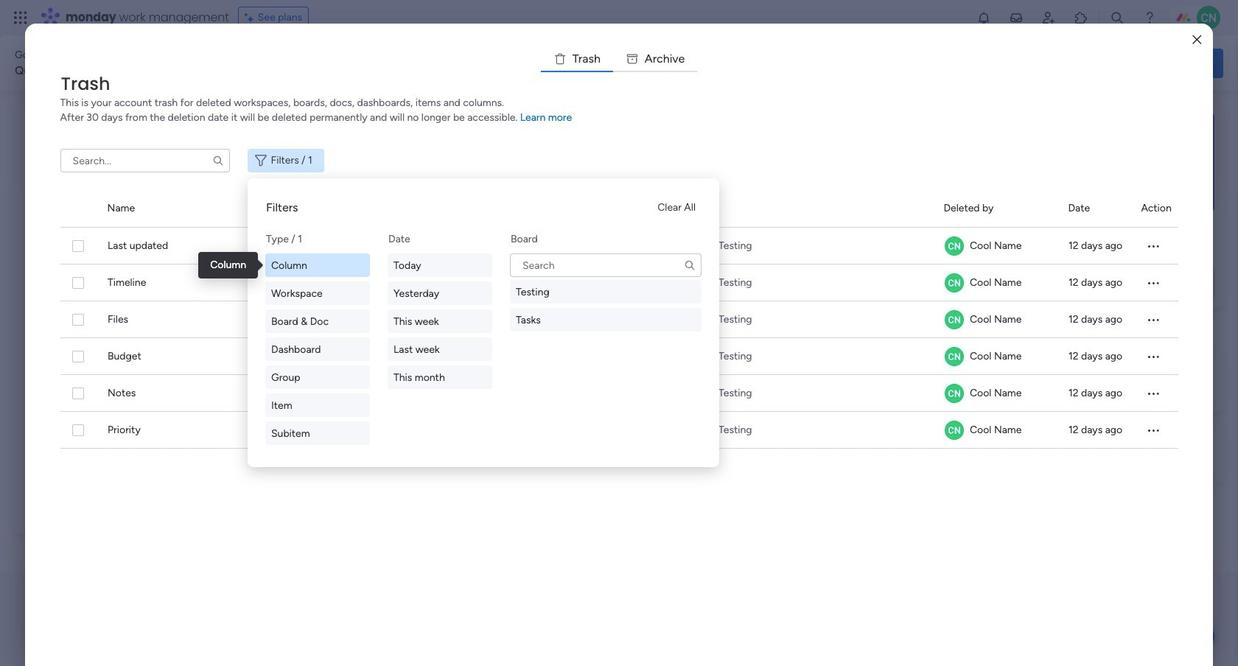 Task type: vqa. For each thing, say whether or not it's contained in the screenshot.
the bottom Cool Name icon
yes



Task type: locate. For each thing, give the bounding box(es) containing it.
select product image
[[13, 10, 28, 25]]

4 row from the top
[[60, 338, 1179, 375]]

row
[[60, 228, 1179, 265], [60, 265, 1179, 302], [60, 302, 1179, 338], [60, 338, 1179, 375], [60, 375, 1179, 412], [60, 412, 1179, 449]]

add to favorites image
[[464, 269, 479, 284]]

1 column header from the left
[[60, 190, 90, 227]]

5 column header from the left
[[1069, 190, 1124, 227]]

3 cool name image from the top
[[945, 384, 964, 403]]

invite members image
[[1042, 10, 1057, 25]]

Search for items in the recycle bin search field
[[60, 149, 230, 173]]

cool name image
[[1197, 6, 1221, 29], [945, 274, 964, 293], [945, 310, 964, 330], [945, 421, 964, 440]]

component image
[[51, 292, 64, 306], [282, 292, 296, 306]]

2 cool name image from the top
[[945, 347, 964, 366]]

column header
[[60, 190, 90, 227], [107, 190, 464, 227], [570, 190, 926, 227], [944, 190, 1051, 227], [1069, 190, 1124, 227], [1142, 190, 1179, 227]]

menu image up help center element
[[1146, 386, 1161, 401]]

help image
[[1143, 10, 1158, 25]]

1 horizontal spatial component image
[[282, 292, 296, 306]]

4 column header from the left
[[944, 190, 1051, 227]]

row group
[[60, 190, 1179, 228]]

quick search results list box
[[32, 138, 967, 333]]

menu image up getting started element
[[1146, 313, 1161, 327]]

2 component image from the left
[[282, 292, 296, 306]]

1 cool name image from the top
[[945, 237, 964, 256]]

cell
[[944, 228, 1051, 265], [481, 265, 553, 302], [944, 265, 1051, 302], [481, 302, 553, 338], [944, 302, 1051, 338], [481, 338, 553, 375], [944, 338, 1051, 375], [481, 375, 553, 412], [944, 375, 1051, 412], [944, 412, 1051, 449]]

templates image image
[[1016, 111, 1211, 213]]

update feed image
[[1009, 10, 1024, 25]]

0 vertical spatial cool name image
[[945, 237, 964, 256]]

0 horizontal spatial component image
[[51, 292, 64, 306]]

public board image
[[282, 269, 299, 285]]

1 vertical spatial cool name image
[[945, 347, 964, 366]]

help center element
[[1003, 423, 1224, 482]]

2 menu image from the top
[[1146, 276, 1161, 291]]

workspace image
[[57, 445, 92, 480]]

menu image
[[1146, 239, 1161, 254], [1146, 276, 1161, 291], [1146, 349, 1161, 364], [1146, 423, 1161, 438]]

table
[[60, 190, 1179, 643]]

add to favorites image
[[232, 269, 247, 284]]

1 row from the top
[[60, 228, 1179, 265]]

0 vertical spatial menu image
[[1146, 313, 1161, 327]]

2 menu image from the top
[[1146, 386, 1161, 401]]

2 vertical spatial cool name image
[[945, 384, 964, 403]]

cool name image for second menu image from the bottom
[[945, 347, 964, 366]]

cool name image
[[945, 237, 964, 256], [945, 347, 964, 366], [945, 384, 964, 403]]

3 column header from the left
[[570, 190, 926, 227]]

1 vertical spatial menu image
[[1146, 386, 1161, 401]]

close image
[[1193, 34, 1202, 45]]

None search field
[[60, 149, 230, 173], [510, 254, 702, 277], [60, 149, 230, 173], [510, 254, 702, 277]]

3 menu image from the top
[[1146, 349, 1161, 364]]

2 row from the top
[[60, 265, 1179, 302]]

menu image for fifth row from the top of the page
[[1146, 386, 1161, 401]]

see plans image
[[245, 10, 258, 26]]

1 menu image from the top
[[1146, 313, 1161, 327]]

menu image
[[1146, 313, 1161, 327], [1146, 386, 1161, 401]]



Task type: describe. For each thing, give the bounding box(es) containing it.
open update feed (inbox) image
[[32, 351, 50, 369]]

1 component image from the left
[[51, 292, 64, 306]]

1 menu image from the top
[[1146, 239, 1161, 254]]

close recently visited image
[[32, 120, 50, 138]]

notifications image
[[977, 10, 992, 25]]

monday marketplace image
[[1074, 10, 1089, 25]]

6 row from the top
[[60, 412, 1179, 449]]

5 row from the top
[[60, 375, 1179, 412]]

menu image for third row from the top
[[1146, 313, 1161, 327]]

search image
[[684, 260, 696, 271]]

getting started element
[[1003, 352, 1224, 411]]

4 menu image from the top
[[1146, 423, 1161, 438]]

3 row from the top
[[60, 302, 1179, 338]]

search image
[[212, 155, 224, 167]]

2 column header from the left
[[107, 190, 464, 227]]

search everything image
[[1110, 10, 1125, 25]]

Search search field
[[510, 254, 702, 277]]

cool name image for 4th menu image from the bottom of the page
[[945, 237, 964, 256]]

6 column header from the left
[[1142, 190, 1179, 227]]

close my workspaces image
[[32, 401, 50, 419]]



